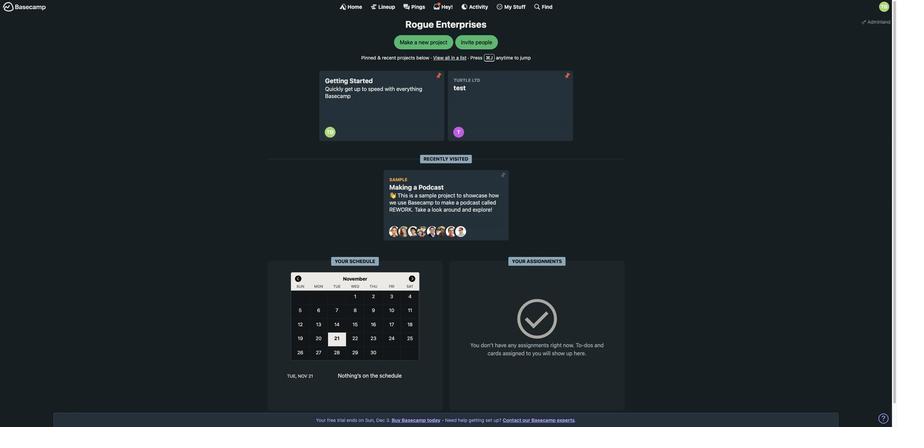 Task type: locate. For each thing, give the bounding box(es) containing it.
1 vertical spatial project
[[438, 193, 455, 199]]

sample
[[419, 193, 437, 199]]

schedule
[[350, 258, 375, 264]]

nothing's
[[338, 373, 361, 379]]

with
[[385, 86, 395, 92]]

view
[[433, 55, 444, 60]]

adminland
[[868, 19, 891, 25]]

0 vertical spatial and
[[462, 207, 471, 213]]

victor cooper image
[[455, 226, 466, 237]]

main element
[[0, 0, 892, 13]]

invite people
[[461, 39, 492, 45]]

project right new
[[430, 39, 447, 45]]

2 horizontal spatial your
[[512, 258, 526, 264]]

1 vertical spatial up
[[566, 351, 573, 357]]

1 horizontal spatial and
[[595, 342, 604, 349]]

to inside getting started quickly get up to speed with everything basecamp
[[362, 86, 367, 92]]

november
[[343, 276, 367, 282]]

basecamp down the quickly
[[325, 93, 351, 99]]

make
[[400, 39, 413, 45]]

show
[[552, 351, 565, 357]]

your left schedule at the left bottom of the page
[[335, 258, 348, 264]]

jennifer young image
[[417, 226, 428, 237]]

sample
[[389, 177, 408, 182]]

podcast
[[460, 200, 480, 206]]

help
[[458, 417, 468, 423]]

· left view
[[431, 55, 432, 60]]

making
[[389, 183, 412, 191]]

pinned & recent projects below · view all in a list
[[361, 55, 467, 60]]

on left 'the'
[[363, 373, 369, 379]]

👋
[[389, 193, 396, 199]]

ltd
[[472, 78, 480, 83]]

0 vertical spatial project
[[430, 39, 447, 45]]

0 vertical spatial up
[[354, 86, 360, 92]]

your left free
[[316, 417, 326, 423]]

in
[[451, 55, 455, 60]]

project
[[430, 39, 447, 45], [438, 193, 455, 199]]

pinned
[[361, 55, 376, 60]]

enterprises
[[436, 19, 487, 30]]

the
[[370, 373, 378, 379]]

on left sun,
[[359, 417, 364, 423]]

make
[[441, 200, 455, 206]]

to inside you don't have any assignments right now. to‑dos and cards assigned to you will show up here.
[[526, 351, 531, 357]]

activity link
[[461, 3, 488, 10]]

showcase
[[463, 193, 487, 199]]

•
[[442, 417, 444, 423]]

lineup link
[[370, 3, 395, 10]]

rework.
[[389, 207, 413, 213]]

1 horizontal spatial up
[[566, 351, 573, 357]]

your left assignments
[[512, 258, 526, 264]]

assigned
[[503, 351, 525, 357]]

trial
[[337, 417, 345, 423]]

and inside you don't have any assignments right now. to‑dos and cards assigned to you will show up here.
[[595, 342, 604, 349]]

list
[[460, 55, 467, 60]]

· right list
[[468, 55, 469, 60]]

we
[[389, 200, 396, 206]]

your schedule
[[335, 258, 375, 264]]

press
[[470, 55, 483, 60]]

up inside you don't have any assignments right now. to‑dos and cards assigned to you will show up here.
[[566, 351, 573, 357]]

quickly
[[325, 86, 343, 92]]

turtle ltd test
[[454, 78, 480, 92]]

don't
[[481, 342, 494, 349]]

your assignments
[[512, 258, 562, 264]]

project up the make
[[438, 193, 455, 199]]

up right get
[[354, 86, 360, 92]]

getting
[[469, 417, 484, 423]]

buy
[[392, 417, 401, 423]]

1 · from the left
[[431, 55, 432, 60]]

stuff
[[513, 4, 526, 10]]

0 horizontal spatial ·
[[431, 55, 432, 60]]

schedule
[[380, 373, 402, 379]]

sun
[[296, 284, 304, 289]]

a left look
[[428, 207, 430, 213]]

anytime
[[496, 55, 513, 60]]

0 horizontal spatial and
[[462, 207, 471, 213]]

activity
[[469, 4, 488, 10]]

lineup
[[378, 4, 395, 10]]

pings button
[[403, 3, 425, 10]]

all
[[445, 55, 450, 60]]

1 vertical spatial and
[[595, 342, 604, 349]]

jared davis image
[[408, 226, 419, 237]]

1 horizontal spatial your
[[335, 258, 348, 264]]

make a new project link
[[394, 35, 453, 49]]

to down started
[[362, 86, 367, 92]]

invite people link
[[455, 35, 498, 49]]

and right to‑dos
[[595, 342, 604, 349]]

annie bryan image
[[389, 226, 400, 237]]

find
[[542, 4, 553, 10]]

None submit
[[434, 71, 444, 81], [562, 71, 573, 81], [498, 170, 509, 181], [434, 71, 444, 81], [562, 71, 573, 81], [498, 170, 509, 181]]

up
[[354, 86, 360, 92], [566, 351, 573, 357]]

rogue enterprises
[[406, 19, 487, 30]]

basecamp inside getting started quickly get up to speed with everything basecamp
[[325, 93, 351, 99]]

tim burton image
[[325, 127, 335, 138]]

hey!
[[441, 4, 453, 10]]

your
[[335, 258, 348, 264], [512, 258, 526, 264], [316, 417, 326, 423]]

your free trial ends on sun, dec  3. buy basecamp today • need help getting set up? contact our basecamp experts .
[[316, 417, 576, 423]]

recently visited
[[424, 156, 468, 162]]

contact
[[503, 417, 521, 423]]

and down podcast
[[462, 207, 471, 213]]

and
[[462, 207, 471, 213], [595, 342, 604, 349]]

to left you
[[526, 351, 531, 357]]

assignments
[[527, 258, 562, 264]]

people
[[476, 39, 492, 45]]

wed
[[351, 284, 359, 289]]

basecamp up the take
[[408, 200, 434, 206]]

to‑dos
[[576, 342, 593, 349]]

1 horizontal spatial ·
[[468, 55, 469, 60]]

home link
[[340, 3, 362, 10]]

0 horizontal spatial up
[[354, 86, 360, 92]]

up down now.
[[566, 351, 573, 357]]

sun,
[[365, 417, 375, 423]]

our
[[523, 417, 530, 423]]

a left new
[[414, 39, 417, 45]]

sat
[[406, 284, 413, 289]]

contact our basecamp experts link
[[503, 417, 575, 423]]

will
[[543, 351, 551, 357]]

invite
[[461, 39, 474, 45]]



Task type: vqa. For each thing, say whether or not it's contained in the screenshot.
sunnyupside33@gmail.com on the left bottom of the page
no



Task type: describe. For each thing, give the bounding box(es) containing it.
ends
[[347, 417, 357, 423]]

to up podcast
[[457, 193, 462, 199]]

a right in
[[456, 55, 459, 60]]

.
[[575, 417, 576, 423]]

sample making a podcast 👋 this is a sample project to showcase how we use basecamp to make a podcast called rework. take a look around and explore!
[[389, 177, 499, 213]]

nov
[[298, 374, 307, 379]]

basecamp right our
[[532, 417, 556, 423]]

to up look
[[435, 200, 440, 206]]

set
[[486, 417, 492, 423]]

and inside sample making a podcast 👋 this is a sample project to showcase how we use basecamp to make a podcast called rework. take a look around and explore!
[[462, 207, 471, 213]]

test
[[454, 84, 466, 92]]

2 · from the left
[[468, 55, 469, 60]]

to left the jump
[[514, 55, 519, 60]]

this
[[398, 193, 408, 199]]

a right is
[[415, 193, 418, 199]]

need
[[445, 417, 457, 423]]

&
[[378, 55, 381, 60]]

0 horizontal spatial your
[[316, 417, 326, 423]]

pings
[[411, 4, 425, 10]]

speed
[[368, 86, 383, 92]]

rogue
[[406, 19, 434, 30]]

projects
[[397, 55, 415, 60]]

around
[[444, 207, 461, 213]]

switch accounts image
[[3, 2, 46, 12]]

podcast
[[419, 183, 444, 191]]

assignments
[[518, 342, 549, 349]]

get
[[345, 86, 353, 92]]

cheryl walters image
[[398, 226, 409, 237]]

a right making
[[414, 183, 417, 191]]

everything
[[396, 86, 422, 92]]

your for your assignments
[[512, 258, 526, 264]]

a up around
[[456, 200, 459, 206]]

3.
[[386, 417, 390, 423]]

now.
[[563, 342, 574, 349]]

basecamp inside sample making a podcast 👋 this is a sample project to showcase how we use basecamp to make a podcast called rework. take a look around and explore!
[[408, 200, 434, 206]]

visited
[[450, 156, 468, 162]]

nothing's on the schedule
[[338, 373, 402, 379]]

home
[[348, 4, 362, 10]]

mon
[[314, 284, 323, 289]]

view all in a list link
[[433, 55, 467, 60]]

turtle
[[454, 78, 471, 83]]

how
[[489, 193, 499, 199]]

hey! button
[[433, 2, 453, 10]]

up inside getting started quickly get up to speed with everything basecamp
[[354, 86, 360, 92]]

up?
[[494, 417, 502, 423]]

below
[[416, 55, 429, 60]]

josh fiske image
[[427, 226, 438, 237]]

free
[[327, 417, 336, 423]]

thu
[[369, 284, 377, 289]]

recent
[[382, 55, 396, 60]]

make a new project
[[400, 39, 447, 45]]

you
[[532, 351, 541, 357]]

project inside sample making a podcast 👋 this is a sample project to showcase how we use basecamp to make a podcast called rework. take a look around and explore!
[[438, 193, 455, 199]]

find button
[[534, 3, 553, 10]]

· press
[[468, 55, 483, 60]]

steve marsh image
[[446, 226, 457, 237]]

my stuff button
[[496, 3, 526, 10]]

tue, nov 21
[[287, 374, 313, 379]]

my stuff
[[504, 4, 526, 10]]

jump
[[520, 55, 531, 60]]

here.
[[574, 351, 586, 357]]

getting started quickly get up to speed with everything basecamp
[[325, 77, 422, 99]]

21
[[308, 374, 313, 379]]

new
[[419, 39, 429, 45]]

use
[[398, 200, 407, 206]]

fri
[[389, 284, 394, 289]]

⌘ j anytime to jump
[[486, 55, 531, 60]]

nicole katz image
[[436, 226, 447, 237]]

you
[[470, 342, 480, 349]]

dec
[[376, 417, 385, 423]]

recently
[[424, 156, 448, 162]]

j
[[490, 55, 493, 60]]

your for your schedule
[[335, 258, 348, 264]]

terry image
[[453, 127, 464, 138]]

tim burton image
[[879, 2, 889, 12]]

buy basecamp today link
[[392, 417, 440, 423]]

started
[[350, 77, 373, 85]]

explore!
[[473, 207, 492, 213]]

take
[[415, 207, 426, 213]]

0 vertical spatial on
[[363, 373, 369, 379]]

cards
[[488, 351, 501, 357]]

getting
[[325, 77, 348, 85]]

1 vertical spatial on
[[359, 417, 364, 423]]

basecamp right buy
[[402, 417, 426, 423]]

tue
[[333, 284, 340, 289]]



